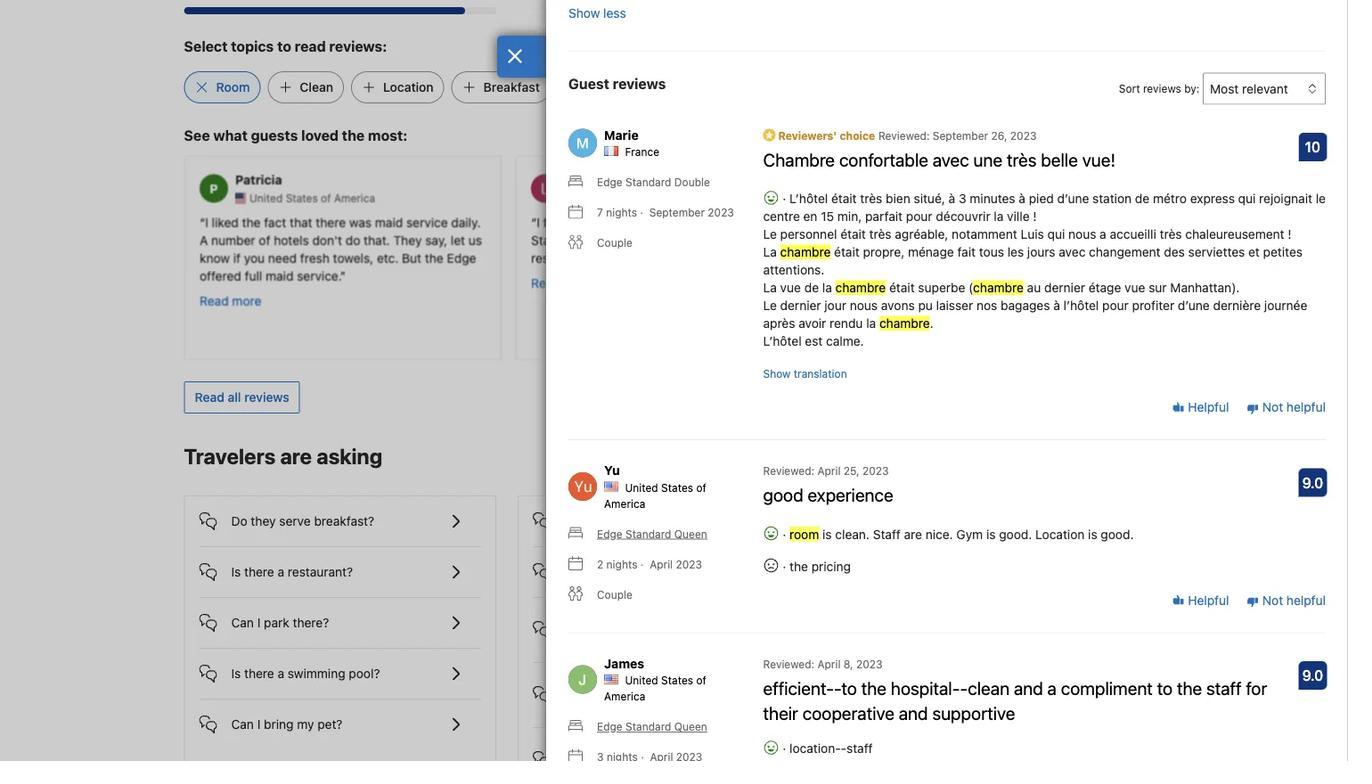 Task type: vqa. For each thing, say whether or not it's contained in the screenshot.
BUDGET,
no



Task type: describe. For each thing, give the bounding box(es) containing it.
a inside l'hôtel était très bien situé, à 3 minutes à pied d'une station de métro express qui rejoignait le centre en 15 min, parfait pour découvrir la ville ! le personnel était très agréable, notamment luis qui nous a accueilli très chaleureusement ! la
[[1100, 227, 1107, 241]]

can i park there?
[[231, 615, 329, 630]]

very inside " i found it very conveniently located to yankee stadium, the cloisters and many delicious restaurants.
[[590, 214, 615, 229]]

les
[[1008, 245, 1024, 259]]

très up propre,
[[870, 227, 892, 241]]

couple for yu
[[597, 588, 633, 601]]

everything
[[868, 214, 929, 229]]

reviewed: september 26, 2023
[[879, 129, 1037, 142]]

liked inside " i liked the fact that there was maid service daily. a number of hotels don't do that.  they say, let us know if you need fresh towels, etc.  but the edge offered full maid service.
[[211, 214, 238, 229]]

2 horizontal spatial it
[[1029, 268, 1037, 282]]

for inside efficient--to the hospital--clean and a compliment to the staff for their cooperative and supportive
[[1247, 677, 1268, 698]]

so
[[903, 268, 917, 282]]

2023 up "many" on the right
[[708, 206, 735, 219]]

rendu
[[830, 316, 863, 331]]

tous
[[980, 245, 1005, 259]]

us
[[468, 232, 482, 247]]

read all reviews
[[195, 390, 289, 405]]

united states of america image for sobeida
[[898, 192, 909, 203]]

2 nights · april 2023
[[597, 558, 703, 570]]

" for restaurants.
[[598, 250, 604, 265]]

staff inside " everything was wonderful. the staff was amazing. luis, dominic and eric were very helpful, professional and very informative. we liked it so much we reserved it for thanksgiving weekend. i would recommend this hotel to anyone. loved it.
[[1049, 214, 1075, 229]]

helpful button for yu
[[1173, 592, 1230, 610]]

eric
[[1023, 232, 1045, 247]]

daily.
[[451, 214, 481, 229]]

le inside au dernier étage vue sur manhattan). le dernier jour nous avons pu laisser nos bagages à l'hôtel pour profiter d'une dernière journée après avoir rendu la
[[764, 298, 777, 313]]

anyone.
[[863, 303, 908, 318]]

très up des
[[1160, 227, 1183, 241]]

states up 'is there a spa?' button
[[662, 481, 694, 494]]

i for can i bring my pet?
[[257, 717, 261, 732]]

united states of america up the that
[[249, 192, 375, 204]]

0 vertical spatial dernier
[[1045, 280, 1086, 295]]

0 vertical spatial maid
[[375, 214, 403, 229]]

they
[[393, 232, 422, 247]]

était inside était propre, ménage fait tous les jours avec changement des serviettes et petites attentions. la vue de la
[[835, 245, 860, 259]]

this inside does this property have non- smoking rooms?
[[598, 614, 619, 628]]

with for a
[[661, 744, 685, 759]]

park
[[264, 615, 290, 630]]

15
[[821, 209, 835, 224]]

edge for good
[[597, 528, 623, 540]]

a inside button
[[278, 666, 284, 681]]

3 was from the left
[[1078, 214, 1101, 229]]

edge standard queen link for efficient--to the hospital--clean and a compliment to the staff for their cooperative and supportive
[[569, 719, 708, 735]]

jours
[[1028, 245, 1056, 259]]

can for can i park there?
[[231, 615, 254, 630]]

read more button for everything was wonderful. the staff was amazing. luis, dominic and eric were very helpful, professional and very informative. we liked it so much we reserved it for thanksgiving weekend. i would recommend this hotel to anyone. loved it.
[[863, 327, 924, 345]]

confortable
[[840, 149, 929, 170]]

read for " i liked the fact that there was maid service daily. a number of hotels don't do that.  they say, let us know if you need fresh towels, etc.  but the edge offered full maid service.
[[199, 293, 228, 307]]

reviewed: april 8, 2023
[[764, 658, 883, 670]]

sort reviews by:
[[1120, 82, 1200, 95]]

we
[[956, 268, 972, 282]]

free wifi 9.0 meter
[[184, 7, 497, 14]]

france
[[625, 146, 660, 158]]

united states of america up découvrir
[[912, 192, 1038, 204]]

i inside how and when do i pay? button
[[672, 565, 675, 579]]

8,
[[844, 658, 854, 670]]

instant
[[948, 687, 987, 701]]

2 vertical spatial staff
[[847, 741, 873, 756]]

· right "2"
[[641, 558, 644, 570]]

read more for " everything was wonderful. the staff was amazing. luis, dominic and eric were very helpful, professional and very informative. we liked it so much we reserved it for thanksgiving weekend. i would recommend this hotel to anyone. loved it.
[[863, 328, 924, 343]]

1 horizontal spatial qui
[[1239, 191, 1256, 206]]

it.
[[949, 303, 958, 318]]

0 vertical spatial location
[[383, 80, 434, 94]]

show for show less
[[569, 5, 600, 20]]

0 horizontal spatial avec
[[933, 149, 970, 170]]

profiter
[[1133, 298, 1175, 313]]

gym
[[957, 527, 984, 541]]

non-
[[706, 614, 733, 628]]

united states of america up spa? at bottom left
[[604, 481, 707, 510]]

1 vertical spatial dernier
[[781, 298, 822, 313]]

à inside au dernier étage vue sur manhattan). le dernier jour nous avons pu laisser nos bagages à l'hôtel pour profiter d'une dernière journée après avoir rendu la
[[1054, 298, 1061, 313]]

nights for marie
[[606, 206, 637, 219]]

chambre up nos
[[974, 280, 1024, 295]]

is for is there a restaurant?
[[231, 565, 241, 579]]

manhattan).
[[1171, 280, 1240, 295]]

is there a spa?
[[565, 514, 649, 529]]

the inside " i found it very conveniently located to yankee stadium, the cloisters and many delicious restaurants.
[[585, 232, 604, 247]]

translation
[[794, 368, 848, 380]]

7
[[597, 206, 603, 219]]

9.0 for good experience
[[1303, 474, 1324, 491]]

read for " everything was wonderful. the staff was amazing. luis, dominic and eric were very helpful, professional and very informative. we liked it so much we reserved it for thanksgiving weekend. i would recommend this hotel to anyone. loved it.
[[863, 328, 892, 343]]

to down 8,
[[842, 677, 857, 698]]

and left luis at the top
[[998, 232, 1020, 247]]

vue!
[[1083, 149, 1116, 170]]

that
[[289, 214, 312, 229]]

america up that.
[[334, 192, 375, 204]]

they
[[251, 514, 276, 529]]

to left read
[[277, 38, 291, 55]]

2
[[597, 558, 604, 570]]

to left most
[[1035, 687, 1047, 701]]

l'hôtel
[[1064, 298, 1099, 313]]

belle
[[1041, 149, 1079, 170]]

this inside " everything was wonderful. the staff was amazing. luis, dominic and eric were very helpful, professional and very informative. we liked it so much we reserved it for thanksgiving weekend. i would recommend this hotel to anyone. loved it.
[[1037, 286, 1058, 300]]

p
[[209, 181, 218, 195]]

the up the cooperative
[[862, 677, 887, 698]]

avoir
[[799, 316, 827, 331]]

the down say, in the top of the page
[[425, 250, 443, 265]]

is for is there a spa?
[[565, 514, 575, 529]]

show less
[[569, 5, 626, 20]]

america inside coviello united states of america
[[665, 192, 707, 204]]

luis
[[1021, 227, 1045, 241]]

wonderful.
[[959, 214, 1020, 229]]

united down patricia on the top left of the page
[[249, 192, 282, 204]]

queen for efficient--to the hospital--clean and a compliment to the staff for their cooperative and supportive
[[675, 721, 708, 733]]

· for · room is clean.  staff are nice.  gym is good. location is good.
[[783, 527, 787, 541]]

i for can i park there?
[[257, 615, 261, 630]]

nos
[[977, 298, 998, 313]]

superbe
[[919, 280, 966, 295]]

1 vertical spatial maid
[[265, 268, 293, 282]]

a inside efficient--to the hospital--clean and a compliment to the staff for their cooperative and supportive
[[1048, 677, 1057, 698]]

if
[[233, 250, 240, 265]]

chambre down personnel
[[781, 245, 831, 259]]

2023 down 'is there a spa?' button
[[676, 558, 703, 570]]

to right questions
[[1158, 677, 1173, 698]]

how and when do i pay?
[[565, 565, 705, 579]]

rooms for an
[[622, 679, 658, 693]]

" i found it very conveniently located to yankee stadium, the cloisters and many delicious restaurants.
[[531, 214, 797, 265]]

0 horizontal spatial !
[[1034, 209, 1037, 224]]

united up spa? at bottom left
[[625, 481, 659, 494]]

très up parfait
[[861, 191, 883, 206]]

the
[[1023, 214, 1045, 229]]

a left restaurant?
[[278, 565, 284, 579]]

and inside " i found it very conveniently located to yankee stadium, the cloisters and many delicious restaurants.
[[661, 232, 683, 247]]

métro
[[1154, 191, 1187, 206]]

de inside l'hôtel était très bien situé, à 3 minutes à pied d'une station de métro express qui rejoignait le centre en 15 min, parfait pour découvrir la ville ! le personnel était très agréable, notamment luis qui nous a accueilli très chaleureusement ! la
[[1136, 191, 1150, 206]]

states up découvrir
[[949, 192, 981, 204]]

can i bring my pet? button
[[199, 700, 482, 735]]

efficient-
[[764, 677, 834, 698]]

select
[[184, 38, 228, 55]]

do they serve breakfast?
[[231, 514, 375, 529]]

nous inside au dernier étage vue sur manhattan). le dernier jour nous avons pu laisser nos bagages à l'hôtel pour profiter d'une dernière journée après avoir rendu la
[[850, 298, 878, 313]]

2023 for reviewed: september 26, 2023
[[1011, 129, 1037, 142]]

edge for efficient-
[[597, 721, 623, 733]]

clean
[[300, 80, 333, 94]]

sort
[[1120, 82, 1141, 95]]

reviews for guest
[[613, 75, 666, 92]]

standard for efficient--to the hospital--clean and a compliment to the staff for their cooperative and supportive
[[626, 721, 672, 733]]

· for · location--staff
[[783, 741, 787, 756]]

0 vertical spatial are
[[280, 444, 312, 469]]

found
[[543, 214, 576, 229]]

experience
[[808, 484, 894, 505]]

edge standard queen for good experience
[[597, 528, 708, 540]]

read left all
[[195, 390, 225, 405]]

a left spa? at bottom left
[[612, 514, 619, 529]]

helpful,
[[863, 250, 905, 265]]

parfait
[[866, 209, 903, 224]]

1 horizontal spatial à
[[1019, 191, 1026, 206]]

1 vertical spatial have
[[900, 687, 928, 701]]

chambre up jour
[[836, 280, 886, 295]]

i for " i found it very conveniently located to yankee stadium, the cloisters and many delicious restaurants.
[[536, 214, 540, 229]]

2 horizontal spatial very
[[1079, 232, 1104, 247]]

reviewed: for efficient--to the hospital--clean and a compliment to the staff for their cooperative and supportive
[[764, 658, 815, 670]]

not helpful for marie
[[1260, 400, 1327, 415]]

edge standard queen link for good experience
[[569, 526, 708, 542]]

united inside coviello united states of america
[[581, 192, 614, 204]]

have inside does this property have non- smoking rooms?
[[675, 614, 703, 628]]

1 is from the left
[[823, 527, 832, 541]]

the left 'pricing'
[[790, 559, 809, 574]]

et
[[1249, 245, 1260, 259]]

min,
[[838, 209, 862, 224]]

the right 'loved'
[[342, 127, 365, 144]]

there inside " i liked the fact that there was maid service daily. a number of hotels don't do that.  they say, let us know if you need fresh towels, etc.  but the edge offered full maid service.
[[315, 214, 346, 229]]

are for are there rooms with an ocean view?
[[565, 679, 585, 693]]

reviewed: for good experience
[[764, 465, 815, 477]]

recommend
[[965, 286, 1034, 300]]

scored 9.0 element for efficient--to the hospital--clean and a compliment to the staff for their cooperative and supportive
[[1299, 661, 1328, 690]]

stadium,
[[531, 232, 582, 247]]

do
[[231, 514, 248, 529]]

1 horizontal spatial an
[[931, 687, 945, 701]]

i inside " everything was wonderful. the staff was amazing. luis, dominic and eric were very helpful, professional and very informative. we liked it so much we reserved it for thanksgiving weekend. i would recommend this hotel to anyone. loved it.
[[921, 286, 924, 300]]

· the pricing
[[780, 559, 851, 574]]

guests
[[251, 127, 298, 144]]

" for " everything was wonderful. the staff was amazing. luis, dominic and eric were very helpful, professional and very informative. we liked it so much we reserved it for thanksgiving weekend. i would recommend this hotel to anyone. loved it.
[[863, 214, 868, 229]]

states left ocean in the right of the page
[[662, 674, 694, 687]]

1 good. from the left
[[1000, 527, 1033, 541]]

that.
[[363, 232, 390, 247]]

pricing
[[812, 559, 851, 574]]

efficient--to the hospital--clean and a compliment to the staff for their cooperative and supportive
[[764, 677, 1268, 723]]

and left most
[[1014, 677, 1044, 698]]

of up wonderful.
[[984, 192, 994, 204]]

and down hospital-
[[899, 702, 929, 723]]

see
[[184, 127, 210, 144]]

dernière
[[1214, 298, 1262, 313]]

25,
[[844, 465, 860, 477]]

not helpful button for marie
[[1247, 399, 1327, 416]]

· down coviello united states of america
[[640, 206, 644, 219]]

breakfast
[[484, 80, 540, 94]]

do inside " i liked the fact that there was maid service daily. a number of hotels don't do that.  they say, let us know if you need fresh towels, etc.  but the edge offered full maid service.
[[345, 232, 360, 247]]

chambre down the avons
[[880, 316, 930, 331]]

there for is there a restaurant?
[[244, 565, 274, 579]]

1 horizontal spatial it
[[893, 268, 900, 282]]

scored 9.0 element for good experience
[[1299, 468, 1328, 497]]

nights for yu
[[607, 558, 638, 570]]

· for · the pricing
[[783, 559, 787, 574]]

liked inside " everything was wonderful. the staff was amazing. luis, dominic and eric were very helpful, professional and very informative. we liked it so much we reserved it for thanksgiving weekend. i would recommend this hotel to anyone. loved it.
[[863, 268, 889, 282]]

read for " i found it very conveniently located to yankee stadium, the cloisters and many delicious restaurants.
[[531, 275, 560, 290]]

see what guests loved the most:
[[184, 127, 408, 144]]

america up ville
[[997, 192, 1038, 204]]

au
[[1028, 280, 1041, 295]]

there for is there a spa?
[[578, 514, 608, 529]]

united states of america image for patricia
[[235, 192, 246, 203]]

coviello
[[567, 172, 616, 187]]

was inside " i liked the fact that there was maid service daily. a number of hotels don't do that.  they say, let us know if you need fresh towels, etc.  but the edge offered full maid service.
[[349, 214, 371, 229]]

" for don't
[[340, 268, 346, 282]]

not helpful button for yu
[[1247, 592, 1327, 610]]

luis,
[[918, 232, 945, 247]]

america up spa? at bottom left
[[604, 497, 646, 510]]

coviello united states of america
[[567, 172, 707, 204]]

reviewers'
[[779, 129, 838, 142]]

location inside list of reviews region
[[1036, 527, 1085, 541]]

states up the that
[[285, 192, 318, 204]]

and up reserved
[[982, 250, 1004, 265]]

a inside 'are there rooms with a private'
[[689, 744, 695, 759]]

of up 'is there a spa?' button
[[697, 481, 707, 494]]

l'hôtel inside '. l'hôtel est calme.'
[[764, 334, 802, 348]]

2 is from the left
[[987, 527, 996, 541]]

informative.
[[1035, 250, 1103, 265]]



Task type: locate. For each thing, give the bounding box(es) containing it.
1 united states of america image from the left
[[235, 192, 246, 203]]

2 horizontal spatial "
[[958, 303, 964, 318]]

0 vertical spatial are
[[565, 679, 585, 693]]

for inside " everything was wonderful. the staff was amazing. luis, dominic and eric were very helpful, professional and very informative. we liked it so much we reserved it for thanksgiving weekend. i would recommend this hotel to anyone. loved it.
[[1040, 268, 1056, 282]]

spa?
[[622, 514, 649, 529]]

serviettes
[[1189, 245, 1246, 259]]

most:
[[368, 127, 408, 144]]

0 horizontal spatial de
[[805, 280, 819, 295]]

d'une inside au dernier étage vue sur manhattan). le dernier jour nous avons pu laisser nos bagages à l'hôtel pour profiter d'une dernière journée après avoir rendu la
[[1179, 298, 1210, 313]]

0 horizontal spatial was
[[349, 214, 371, 229]]

you
[[244, 250, 264, 265]]

0 horizontal spatial we
[[879, 687, 897, 701]]

1 couple from the top
[[597, 237, 633, 249]]

questions
[[1082, 687, 1138, 701]]

1 vertical spatial edge standard queen link
[[569, 719, 708, 735]]

was down station
[[1078, 214, 1101, 229]]

more for " everything was wonderful. the staff was amazing. luis, dominic and eric were very helpful, professional and very informative. we liked it so much we reserved it for thanksgiving weekend. i would recommend this hotel to anyone. loved it.
[[895, 328, 924, 343]]

2023 right 26,
[[1011, 129, 1037, 142]]

there inside are there rooms with an ocean view?
[[588, 679, 618, 693]]

but
[[402, 250, 421, 265]]

0 horizontal spatial more
[[232, 293, 261, 307]]

1 horizontal spatial was
[[933, 214, 955, 229]]

april for good
[[818, 465, 841, 477]]

more down restaurants.
[[563, 275, 593, 290]]

2 horizontal spatial read more button
[[863, 327, 924, 345]]

nights right '7'
[[606, 206, 637, 219]]

i left the pay?
[[672, 565, 675, 579]]

very up the informative. in the top of the page
[[1079, 232, 1104, 247]]

april for efficient-
[[818, 658, 841, 670]]

i left found in the top left of the page
[[536, 214, 540, 229]]

april left 25,
[[818, 465, 841, 477]]

an inside are there rooms with an ocean view?
[[689, 679, 703, 693]]

1 vertical spatial helpful
[[1185, 593, 1230, 608]]

1 la from the top
[[764, 245, 777, 259]]

" down would
[[958, 303, 964, 318]]

chambre était superbe ( chambre
[[836, 280, 1024, 295]]

to inside " everything was wonderful. the staff was amazing. luis, dominic and eric were very helpful, professional and very informative. we liked it so much we reserved it for thanksgiving weekend. i would recommend this hotel to anyone. loved it.
[[1093, 286, 1105, 300]]

located
[[694, 214, 737, 229]]

a left private
[[689, 744, 695, 759]]

1 vertical spatial de
[[805, 280, 819, 295]]

read more down offered
[[199, 293, 261, 307]]

1 vertical spatial la
[[764, 280, 777, 295]]

la inside l'hôtel était très bien situé, à 3 minutes à pied d'une station de métro express qui rejoignait le centre en 15 min, parfait pour découvrir la ville ! le personnel était très agréable, notamment luis qui nous a accueilli très chaleureusement ! la
[[764, 245, 777, 259]]

2 was from the left
[[933, 214, 955, 229]]

0 horizontal spatial reviews
[[244, 390, 289, 405]]

0 horizontal spatial qui
[[1048, 227, 1066, 241]]

minutes
[[970, 191, 1016, 206]]

2 are from the top
[[565, 744, 585, 759]]

de inside était propre, ménage fait tous les jours avec changement des serviettes et petites attentions. la vue de la
[[805, 280, 819, 295]]

maid up that.
[[375, 214, 403, 229]]

" inside " i liked the fact that there was maid service daily. a number of hotels don't do that.  they say, let us know if you need fresh towels, etc.  but the edge offered full maid service.
[[199, 214, 205, 229]]

1 vertical spatial liked
[[863, 268, 889, 282]]

1 not helpful from the top
[[1260, 400, 1327, 415]]

l'hôtel up 'en'
[[790, 191, 828, 206]]

read down restaurants.
[[531, 275, 560, 290]]

edge standard queen for efficient--to the hospital--clean and a compliment to the staff for their cooperative and supportive
[[597, 721, 708, 733]]

9.0 for efficient--to the hospital--clean and a compliment to the staff for their cooperative and supportive
[[1303, 667, 1324, 684]]

0 vertical spatial edge standard queen link
[[569, 526, 708, 542]]

not helpful for yu
[[1260, 593, 1327, 608]]

1 vertical spatial very
[[1079, 232, 1104, 247]]

0 vertical spatial more
[[563, 275, 593, 290]]

1 not helpful button from the top
[[1247, 399, 1327, 416]]

0 vertical spatial standard
[[626, 528, 672, 540]]

ocean
[[706, 679, 741, 693]]

3 is from the left
[[1089, 527, 1098, 541]]

0 vertical spatial d'une
[[1058, 191, 1090, 206]]

united down james
[[625, 674, 659, 687]]

0 horizontal spatial is
[[823, 527, 832, 541]]

helpful for yu
[[1185, 593, 1230, 608]]

with for an
[[661, 679, 685, 693]]

united states of america down james
[[604, 674, 707, 703]]

there down park
[[244, 666, 274, 681]]

2 horizontal spatial "
[[863, 214, 868, 229]]

not for marie
[[1263, 400, 1284, 415]]

reviewed: up efficient-
[[764, 658, 815, 670]]

· for ·
[[780, 191, 790, 206]]

1 vertical spatial read more
[[199, 293, 261, 307]]

pour up agréable,
[[907, 209, 933, 224]]

united
[[249, 192, 282, 204], [581, 192, 614, 204], [912, 192, 946, 204], [625, 481, 659, 494], [625, 674, 659, 687]]

0 horizontal spatial show
[[569, 5, 600, 20]]

edge standard queen up 'are there rooms with a private'
[[597, 721, 708, 733]]

rooms inside 'are there rooms with a private'
[[622, 744, 658, 759]]

rooms down james
[[622, 679, 658, 693]]

- up supportive
[[961, 677, 968, 698]]

2 queen from the top
[[675, 721, 708, 733]]

very down eric on the right top of the page
[[1007, 250, 1032, 265]]

ville
[[1008, 209, 1030, 224]]

chambre
[[781, 245, 831, 259], [836, 280, 886, 295], [974, 280, 1024, 295], [880, 316, 930, 331]]

1 helpful button from the top
[[1173, 399, 1230, 416]]

more left . on the right top
[[895, 328, 924, 343]]

1 vertical spatial not helpful
[[1260, 593, 1327, 608]]

1 horizontal spatial very
[[1007, 250, 1032, 265]]

do inside button
[[653, 565, 668, 579]]

2 couple from the top
[[597, 588, 633, 601]]

and
[[661, 232, 683, 247], [998, 232, 1020, 247], [982, 250, 1004, 265], [594, 565, 616, 579], [1014, 677, 1044, 698], [899, 702, 929, 723]]

a
[[199, 232, 208, 247]]

show for show translation
[[764, 368, 791, 380]]

0 vertical spatial september
[[933, 129, 989, 142]]

1 vertical spatial pour
[[1103, 298, 1129, 313]]

2 good. from the left
[[1101, 527, 1134, 541]]

september up "many" on the right
[[650, 206, 705, 219]]

2 helpful from the top
[[1185, 593, 1230, 608]]

loved
[[911, 303, 945, 318]]

l'hôtel inside l'hôtel était très bien situé, à 3 minutes à pied d'une station de métro express qui rejoignait le centre en 15 min, parfait pour découvrir la ville ! le personnel était très agréable, notamment luis qui nous a accueilli très chaleureusement ! la
[[790, 191, 828, 206]]

dernier up avoir
[[781, 298, 822, 313]]

1 horizontal spatial vue
[[1125, 280, 1146, 295]]

1 horizontal spatial for
[[1247, 677, 1268, 698]]

d'une down manhattan).
[[1179, 298, 1210, 313]]

2 " from the left
[[531, 214, 536, 229]]

couple for marie
[[597, 237, 633, 249]]

1 le from the top
[[764, 227, 777, 241]]

are for are there rooms with a private
[[565, 744, 585, 759]]

weekend.
[[863, 286, 917, 300]]

1 vertical spatial can
[[231, 717, 254, 732]]

helpful button for marie
[[1173, 399, 1230, 416]]

and right how
[[594, 565, 616, 579]]

" for " i found it very conveniently located to yankee stadium, the cloisters and many delicious restaurants.
[[531, 214, 536, 229]]

1 horizontal spatial show
[[764, 368, 791, 380]]

0 horizontal spatial location
[[383, 80, 434, 94]]

of
[[321, 192, 331, 204], [652, 192, 662, 204], [984, 192, 994, 204], [258, 232, 270, 247], [697, 481, 707, 494], [697, 674, 707, 687]]

personnel
[[781, 227, 838, 241]]

clean.
[[836, 527, 870, 541]]

fact
[[264, 214, 286, 229]]

with inside 'are there rooms with a private'
[[661, 744, 685, 759]]

is there a restaurant? button
[[199, 547, 482, 583]]

2 can from the top
[[231, 717, 254, 732]]

select topics to read reviews:
[[184, 38, 387, 55]]

edge standard queen link
[[569, 526, 708, 542], [569, 719, 708, 735]]

nights right "2"
[[607, 558, 638, 570]]

let
[[451, 232, 465, 247]]

2 edge standard queen link from the top
[[569, 719, 708, 735]]

0 vertical spatial rooms
[[622, 679, 658, 693]]

do
[[345, 232, 360, 247], [653, 565, 668, 579]]

reviewed: up good
[[764, 465, 815, 477]]

is inside button
[[231, 666, 241, 681]]

0 vertical spatial l'hôtel
[[790, 191, 828, 206]]

2 vue from the left
[[1125, 280, 1146, 295]]

reviews for sort
[[1144, 82, 1182, 95]]

1 vertical spatial rooms
[[622, 744, 658, 759]]

notamment
[[952, 227, 1018, 241]]

couple down when
[[597, 588, 633, 601]]

does this property have non- smoking rooms?
[[565, 614, 733, 646]]

there up don't
[[315, 214, 346, 229]]

1 horizontal spatial la
[[867, 316, 877, 331]]

queen
[[675, 528, 708, 540], [675, 721, 708, 733]]

with left ocean in the right of the page
[[661, 679, 685, 693]]

pour inside au dernier étage vue sur manhattan). le dernier jour nous avons pu laisser nos bagages à l'hôtel pour profiter d'une dernière journée après avoir rendu la
[[1103, 298, 1129, 313]]

breakfast?
[[314, 514, 375, 529]]

view?
[[565, 697, 598, 711]]

more down the 'full'
[[232, 293, 261, 307]]

en
[[804, 209, 818, 224]]

0 vertical spatial couple
[[597, 237, 633, 249]]

2 with from the top
[[661, 744, 685, 759]]

0 horizontal spatial à
[[949, 191, 956, 206]]

1 vertical spatial april
[[650, 558, 673, 570]]

a
[[1100, 227, 1107, 241], [612, 514, 619, 529], [278, 565, 284, 579], [278, 666, 284, 681], [1048, 677, 1057, 698], [689, 744, 695, 759]]

patricia
[[235, 172, 282, 187]]

de left métro
[[1136, 191, 1150, 206]]

1 horizontal spatial nous
[[1069, 227, 1097, 241]]

0 vertical spatial queen
[[675, 528, 708, 540]]

of inside coviello united states of america
[[652, 192, 662, 204]]

1 rooms from the top
[[622, 679, 658, 693]]

2023 right 25,
[[863, 465, 889, 477]]

to inside " i found it very conveniently located to yankee stadium, the cloisters and many delicious restaurants.
[[741, 214, 752, 229]]

1 vertical spatial queen
[[675, 721, 708, 733]]

can i park there? button
[[199, 598, 482, 634]]

2 united states of america image from the left
[[898, 192, 909, 203]]

" up the a
[[199, 214, 205, 229]]

queen for good experience
[[675, 528, 708, 540]]

yu
[[604, 463, 620, 478]]

3 " from the left
[[863, 214, 868, 229]]

show inside 'button'
[[569, 5, 600, 20]]

la inside était propre, ménage fait tous les jours avec changement des serviettes et petites attentions. la vue de la
[[764, 280, 777, 295]]

1 edge standard queen link from the top
[[569, 526, 708, 542]]

can left bring
[[231, 717, 254, 732]]

0 vertical spatial 9.0
[[1303, 474, 1324, 491]]

read more button for i liked the fact that there was maid service daily. a number of hotels don't do that.  they say, let us know if you need fresh towels, etc.  but the edge offered full maid service.
[[199, 291, 261, 309]]

la inside était propre, ménage fait tous les jours avec changement des serviettes et petites attentions. la vue de la
[[823, 280, 832, 295]]

united up '7'
[[581, 192, 614, 204]]

2 not from the top
[[1263, 593, 1284, 608]]

était
[[832, 191, 857, 206], [841, 227, 866, 241], [835, 245, 860, 259], [890, 280, 915, 295]]

vue inside au dernier étage vue sur manhattan). le dernier jour nous avons pu laisser nos bagages à l'hôtel pour profiter d'une dernière journée après avoir rendu la
[[1125, 280, 1146, 295]]

good
[[764, 484, 804, 505]]

rooms for a
[[622, 744, 658, 759]]

!
[[1034, 209, 1037, 224], [1289, 227, 1292, 241]]

restaurant?
[[288, 565, 353, 579]]

nous up rendu
[[850, 298, 878, 313]]

0 vertical spatial reviewed:
[[879, 129, 930, 142]]

fait
[[958, 245, 976, 259]]

more for " i found it very conveniently located to yankee stadium, the cloisters and many delicious restaurants.
[[563, 275, 593, 290]]

2 vertical spatial edge
[[597, 721, 623, 733]]

0 vertical spatial nights
[[606, 206, 637, 219]]

are inside list of reviews region
[[905, 527, 923, 541]]

1 9.0 from the top
[[1303, 474, 1324, 491]]

2 not helpful from the top
[[1260, 593, 1327, 608]]

1 horizontal spatial this
[[1037, 286, 1058, 300]]

0 vertical spatial de
[[1136, 191, 1150, 206]]

what
[[213, 127, 248, 144]]

nous inside l'hôtel était très bien situé, à 3 minutes à pied d'une station de métro express qui rejoignait le centre en 15 min, parfait pour découvrir la ville ! le personnel était très agréable, notamment luis qui nous a accueilli très chaleureusement ! la
[[1069, 227, 1097, 241]]

standard up 'are there rooms with a private'
[[626, 721, 672, 733]]

was up that.
[[349, 214, 371, 229]]

states up conveniently
[[617, 192, 649, 204]]

0 vertical spatial for
[[1040, 268, 1056, 282]]

1 nights from the top
[[606, 206, 637, 219]]

1 queen from the top
[[675, 528, 708, 540]]

there left spa? at bottom left
[[578, 514, 608, 529]]

chambre
[[764, 149, 835, 170]]

i inside can i park there? button
[[257, 615, 261, 630]]

states inside coviello united states of america
[[617, 192, 649, 204]]

guest
[[569, 75, 610, 92]]

with inside are there rooms with an ocean view?
[[661, 679, 685, 693]]

avec right jours
[[1059, 245, 1086, 259]]

there down view?
[[588, 744, 618, 759]]

- down the cooperative
[[841, 741, 847, 756]]

there for is there a swimming pool?
[[244, 666, 274, 681]]

are down view?
[[565, 744, 585, 759]]

show
[[569, 5, 600, 20], [764, 368, 791, 380]]

la for dernier
[[867, 316, 877, 331]]

etc.
[[377, 250, 398, 265]]

an left instant
[[931, 687, 945, 701]]

2 vertical spatial is
[[231, 666, 241, 681]]

staff inside efficient--to the hospital--clean and a compliment to the staff for their cooperative and supportive
[[1207, 677, 1242, 698]]

1 vertical spatial more
[[232, 293, 261, 307]]

united states of america image
[[235, 192, 246, 203], [898, 192, 909, 203]]

pay?
[[678, 565, 705, 579]]

united states of america image up everything at right top
[[898, 192, 909, 203]]

à up ville
[[1019, 191, 1026, 206]]

this left hotel
[[1037, 286, 1058, 300]]

there down they
[[244, 565, 274, 579]]

1 helpful from the top
[[1287, 400, 1327, 415]]

1 scored 9.0 element from the top
[[1299, 468, 1328, 497]]

reviewed:
[[879, 129, 930, 142], [764, 465, 815, 477], [764, 658, 815, 670]]

do they serve breakfast? button
[[199, 496, 482, 532]]

1 horizontal spatial location
[[1036, 527, 1085, 541]]

1 vertical spatial l'hôtel
[[764, 334, 802, 348]]

all
[[228, 390, 241, 405]]

0 horizontal spatial liked
[[211, 214, 238, 229]]

are there rooms with a private
[[565, 744, 738, 761]]

1 vertical spatial staff
[[1207, 677, 1242, 698]]

très down 26,
[[1007, 149, 1037, 170]]

reviews inside button
[[244, 390, 289, 405]]

1 vertical spatial reviewed:
[[764, 465, 815, 477]]

very up the cloisters on the left
[[590, 214, 615, 229]]

1 vertical spatial scored 9.0 element
[[1299, 661, 1328, 690]]

0 vertical spatial la
[[994, 209, 1004, 224]]

answer
[[991, 687, 1032, 701]]

can inside can i park there? button
[[231, 615, 254, 630]]

edge inside " i liked the fact that there was maid service daily. a number of hotels don't do that.  they say, let us know if you need fresh towels, etc.  but the edge offered full maid service.
[[447, 250, 476, 265]]

0 vertical spatial nous
[[1069, 227, 1097, 241]]

" for " i liked the fact that there was maid service daily. a number of hotels don't do that.  they say, let us know if you need fresh towels, etc.  but the edge offered full maid service.
[[199, 214, 205, 229]]

1 vertical spatial location
[[1036, 527, 1085, 541]]

i up loved at top
[[921, 286, 924, 300]]

we inside " everything was wonderful. the staff was amazing. luis, dominic and eric were very helpful, professional and very informative. we liked it so much we reserved it for thanksgiving weekend. i would recommend this hotel to anyone. loved it.
[[1106, 250, 1125, 265]]

i for " i liked the fact that there was maid service daily. a number of hotels don't do that.  they say, let us know if you need fresh towels, etc.  but the edge offered full maid service.
[[205, 214, 208, 229]]

is down can i park there?
[[231, 666, 241, 681]]

d'une inside l'hôtel était très bien situé, à 3 minutes à pied d'une station de métro express qui rejoignait le centre en 15 min, parfait pour découvrir la ville ! le personnel était très agréable, notamment luis qui nous a accueilli très chaleureusement ! la
[[1058, 191, 1090, 206]]

how
[[565, 565, 591, 579]]

and inside button
[[594, 565, 616, 579]]

2 vertical spatial more
[[895, 328, 924, 343]]

· up centre
[[780, 191, 790, 206]]

" everything was wonderful. the staff was amazing. luis, dominic and eric were very helpful, professional and very informative. we liked it so much we reserved it for thanksgiving weekend. i would recommend this hotel to anyone. loved it.
[[863, 214, 1136, 318]]

of up "you"
[[258, 232, 270, 247]]

america up 7 nights · september 2023
[[665, 192, 707, 204]]

1 vertical spatial september
[[650, 206, 705, 219]]

accueilli
[[1110, 227, 1157, 241]]

qui
[[1239, 191, 1256, 206], [1048, 227, 1066, 241]]

helpful for marie
[[1287, 400, 1327, 415]]

not for yu
[[1263, 593, 1284, 608]]

0 vertical spatial qui
[[1239, 191, 1256, 206]]

la inside au dernier étage vue sur manhattan). le dernier jour nous avons pu laisser nos bagages à l'hôtel pour profiter d'une dernière journée après avoir rendu la
[[867, 316, 877, 331]]

1 standard from the top
[[626, 528, 672, 540]]

0 horizontal spatial staff
[[847, 741, 873, 756]]

more
[[563, 275, 593, 290], [232, 293, 261, 307], [895, 328, 924, 343]]

read more for " i found it very conveniently located to yankee stadium, the cloisters and many delicious restaurants.
[[531, 275, 593, 290]]

2 helpful button from the top
[[1173, 592, 1230, 610]]

helpful for marie
[[1185, 400, 1230, 415]]

how and when do i pay? button
[[533, 547, 816, 583]]

are inside 'are there rooms with a private'
[[565, 744, 585, 759]]

pour inside l'hôtel était très bien situé, à 3 minutes à pied d'une station de métro express qui rejoignait le centre en 15 min, parfait pour découvrir la ville ! le personnel était très agréable, notamment luis qui nous a accueilli très chaleureusement ! la
[[907, 209, 933, 224]]

show inside list of reviews region
[[764, 368, 791, 380]]

would
[[927, 286, 962, 300]]

des
[[1165, 245, 1186, 259]]

1 horizontal spatial read more button
[[531, 274, 593, 291]]

by:
[[1185, 82, 1200, 95]]

0 vertical spatial with
[[661, 679, 685, 693]]

1 not from the top
[[1263, 400, 1284, 415]]

serve
[[279, 514, 311, 529]]

2 nights from the top
[[607, 558, 638, 570]]

" for professional
[[958, 303, 964, 318]]

most
[[1050, 687, 1079, 701]]

0 vertical spatial pour
[[907, 209, 933, 224]]

can inside can i bring my pet? "button"
[[231, 717, 254, 732]]

is there a swimming pool? button
[[199, 649, 482, 685]]

1 vertical spatial we
[[879, 687, 897, 701]]

0 horizontal spatial very
[[590, 214, 615, 229]]

2 edge standard queen from the top
[[597, 721, 708, 733]]

1 horizontal spatial staff
[[1049, 214, 1075, 229]]

good experience
[[764, 484, 894, 505]]

maid down need
[[265, 268, 293, 282]]

pool?
[[349, 666, 380, 681]]

1 vertical spatial d'une
[[1179, 298, 1210, 313]]

1 helpful from the top
[[1185, 400, 1230, 415]]

1 horizontal spatial do
[[653, 565, 668, 579]]

avec inside était propre, ménage fait tous les jours avec changement des serviettes et petites attentions. la vue de la
[[1059, 245, 1086, 259]]

rejoignait
[[1260, 191, 1313, 206]]

0 horizontal spatial nous
[[850, 298, 878, 313]]

i inside " i liked the fact that there was maid service daily. a number of hotels don't do that.  they say, let us know if you need fresh towels, etc.  but the edge offered full maid service.
[[205, 214, 208, 229]]

room
[[790, 527, 820, 541]]

0 horizontal spatial good.
[[1000, 527, 1033, 541]]

2023 for reviewed: april 8, 2023
[[857, 658, 883, 670]]

there inside 'are there rooms with a private'
[[588, 744, 618, 759]]

this up 'smoking'
[[598, 614, 619, 628]]

1 horizontal spatial united states of america image
[[898, 192, 909, 203]]

" inside " everything was wonderful. the staff was amazing. luis, dominic and eric were very helpful, professional and very informative. we liked it so much we reserved it for thanksgiving weekend. i would recommend this hotel to anyone. loved it.
[[863, 214, 868, 229]]

the right questions
[[1178, 677, 1203, 698]]

vue inside était propre, ménage fait tous les jours avec changement des serviettes et petites attentions. la vue de la
[[781, 280, 801, 295]]

" inside " i found it very conveniently located to yankee stadium, the cloisters and many delicious restaurants.
[[531, 214, 536, 229]]

0 vertical spatial read more
[[531, 275, 593, 290]]

1 vertical spatial !
[[1289, 227, 1292, 241]]

hotel
[[1061, 286, 1090, 300]]

of down non-
[[697, 674, 707, 687]]

is for is there a swimming pool?
[[231, 666, 241, 681]]

" down '7'
[[598, 250, 604, 265]]

close image
[[507, 49, 523, 63]]

edge down let
[[447, 250, 476, 265]]

1 vue from the left
[[781, 280, 801, 295]]

bed
[[590, 80, 613, 94]]

of up don't
[[321, 192, 331, 204]]

scored 9.0 element
[[1299, 468, 1328, 497], [1299, 661, 1328, 690]]

la inside l'hôtel était très bien situé, à 3 minutes à pied d'une station de métro express qui rejoignait le centre en 15 min, parfait pour découvrir la ville ! le personnel était très agréable, notamment luis qui nous a accueilli très chaleureusement ! la
[[994, 209, 1004, 224]]

0 horizontal spatial united states of america image
[[235, 192, 246, 203]]

2 vertical spatial "
[[958, 303, 964, 318]]

2023 for reviewed: april 25, 2023
[[863, 465, 889, 477]]

i inside can i bring my pet? "button"
[[257, 717, 261, 732]]

est
[[805, 334, 823, 348]]

read more for " i liked the fact that there was maid service daily. a number of hotels don't do that.  they say, let us know if you need fresh towels, etc.  but the edge offered full maid service.
[[199, 293, 261, 307]]

helpful for yu
[[1287, 593, 1327, 608]]

2 standard from the top
[[626, 721, 672, 733]]

list of reviews region
[[558, 105, 1337, 761]]

0 vertical spatial this
[[1037, 286, 1058, 300]]

supportive
[[933, 702, 1016, 723]]

1 vertical spatial this
[[598, 614, 619, 628]]

0 horizontal spatial september
[[650, 206, 705, 219]]

1 are from the top
[[565, 679, 585, 693]]

of inside " i liked the fact that there was maid service daily. a number of hotels don't do that.  they say, let us know if you need fresh towels, etc.  but the edge offered full maid service.
[[258, 232, 270, 247]]

pied
[[1029, 191, 1054, 206]]

1 horizontal spatial maid
[[375, 214, 403, 229]]

2 vertical spatial very
[[1007, 250, 1032, 265]]

centre
[[764, 209, 800, 224]]

1 horizontal spatial !
[[1289, 227, 1292, 241]]

la down the attentions.
[[764, 280, 777, 295]]

1 " from the left
[[199, 214, 205, 229]]

reviews right all
[[244, 390, 289, 405]]

reviews right guest
[[613, 75, 666, 92]]

sur
[[1149, 280, 1168, 295]]

le inside l'hôtel était très bien situé, à 3 minutes à pied d'une station de métro express qui rejoignait le centre en 15 min, parfait pour découvrir la ville ! le personnel était très agréable, notamment luis qui nous a accueilli très chaleureusement ! la
[[764, 227, 777, 241]]

an
[[689, 679, 703, 693], [931, 687, 945, 701]]

liked down helpful,
[[863, 268, 889, 282]]

bagages
[[1001, 298, 1051, 313]]

2 not helpful button from the top
[[1247, 592, 1327, 610]]

with left private
[[661, 744, 685, 759]]

qui up jours
[[1048, 227, 1066, 241]]

2 la from the top
[[764, 280, 777, 295]]

2 helpful from the top
[[1287, 593, 1327, 608]]

rooms inside are there rooms with an ocean view?
[[622, 679, 658, 693]]

smoking
[[565, 631, 614, 646]]

1 horizontal spatial read more
[[531, 275, 593, 290]]

0 horizontal spatial "
[[199, 214, 205, 229]]

-
[[834, 677, 842, 698], [961, 677, 968, 698], [841, 741, 847, 756]]

2 scored 9.0 element from the top
[[1299, 661, 1328, 690]]

united down sobeida
[[912, 192, 946, 204]]

d'une right pied
[[1058, 191, 1090, 206]]

we up the cooperative
[[879, 687, 897, 701]]

there for are there rooms with a private
[[588, 744, 618, 759]]

there for are there rooms with an ocean view?
[[588, 679, 618, 693]]

their
[[764, 702, 799, 723]]

was up luis,
[[933, 214, 955, 229]]

show translation
[[764, 368, 848, 380]]

2 le from the top
[[764, 298, 777, 313]]

1 horizontal spatial are
[[905, 527, 923, 541]]

it inside " i found it very conveniently located to yankee stadium, the cloisters and many delicious restaurants.
[[580, 214, 587, 229]]

0 vertical spatial la
[[764, 245, 777, 259]]

dernier up l'hôtel
[[1045, 280, 1086, 295]]

0 vertical spatial very
[[590, 214, 615, 229]]

1 was from the left
[[349, 214, 371, 229]]

2 horizontal spatial reviews
[[1144, 82, 1182, 95]]

1 can from the top
[[231, 615, 254, 630]]

united states of america image down patricia on the top left of the page
[[235, 192, 246, 203]]

read more button for i found it very conveniently located to yankee stadium, the cloisters and many delicious restaurants.
[[531, 274, 593, 291]]

- up the cooperative
[[834, 677, 842, 698]]

america down james
[[604, 690, 646, 703]]

can for can i bring my pet?
[[231, 717, 254, 732]]

the left fact
[[242, 214, 260, 229]]

2 9.0 from the top
[[1303, 667, 1324, 684]]

1 with from the top
[[661, 679, 685, 693]]

this is a carousel with rotating slides. it displays featured reviews of the property. use the next and previous buttons to navigate. region
[[170, 148, 1179, 367]]

do right when
[[653, 565, 668, 579]]

1 horizontal spatial dernier
[[1045, 280, 1086, 295]]

0 vertical spatial do
[[345, 232, 360, 247]]

2 rooms from the top
[[622, 744, 658, 759]]

" i liked the fact that there was maid service daily. a number of hotels don't do that.  they say, let us know if you need fresh towels, etc.  but the edge offered full maid service.
[[199, 214, 482, 282]]

more for " i liked the fact that there was maid service daily. a number of hotels don't do that.  they say, let us know if you need fresh towels, etc.  but the edge offered full maid service.
[[232, 293, 261, 307]]

are inside are there rooms with an ocean view?
[[565, 679, 585, 693]]

my
[[297, 717, 314, 732]]

l'hôtel était très bien situé, à 3 minutes à pied d'une station de métro express qui rejoignait le centre en 15 min, parfait pour découvrir la ville ! le personnel était très agréable, notamment luis qui nous a accueilli très chaleureusement ! la
[[764, 191, 1327, 259]]

it left so
[[893, 268, 900, 282]]

read more button down restaurants.
[[531, 274, 593, 291]]

service.
[[297, 268, 340, 282]]

1 edge standard queen from the top
[[597, 528, 708, 540]]

la for minutes
[[994, 209, 1004, 224]]

la right rendu
[[867, 316, 877, 331]]

scored 10 element
[[1299, 133, 1328, 161]]

we up the thanksgiving
[[1106, 250, 1125, 265]]

reviews:
[[329, 38, 387, 55]]

standard for good experience
[[626, 528, 672, 540]]

i inside " i found it very conveniently located to yankee stadium, the cloisters and many delicious restaurants.
[[536, 214, 540, 229]]

1 horizontal spatial pour
[[1103, 298, 1129, 313]]

liked
[[211, 214, 238, 229], [863, 268, 889, 282]]

1 vertical spatial are
[[905, 527, 923, 541]]

1 horizontal spatial reviews
[[613, 75, 666, 92]]



